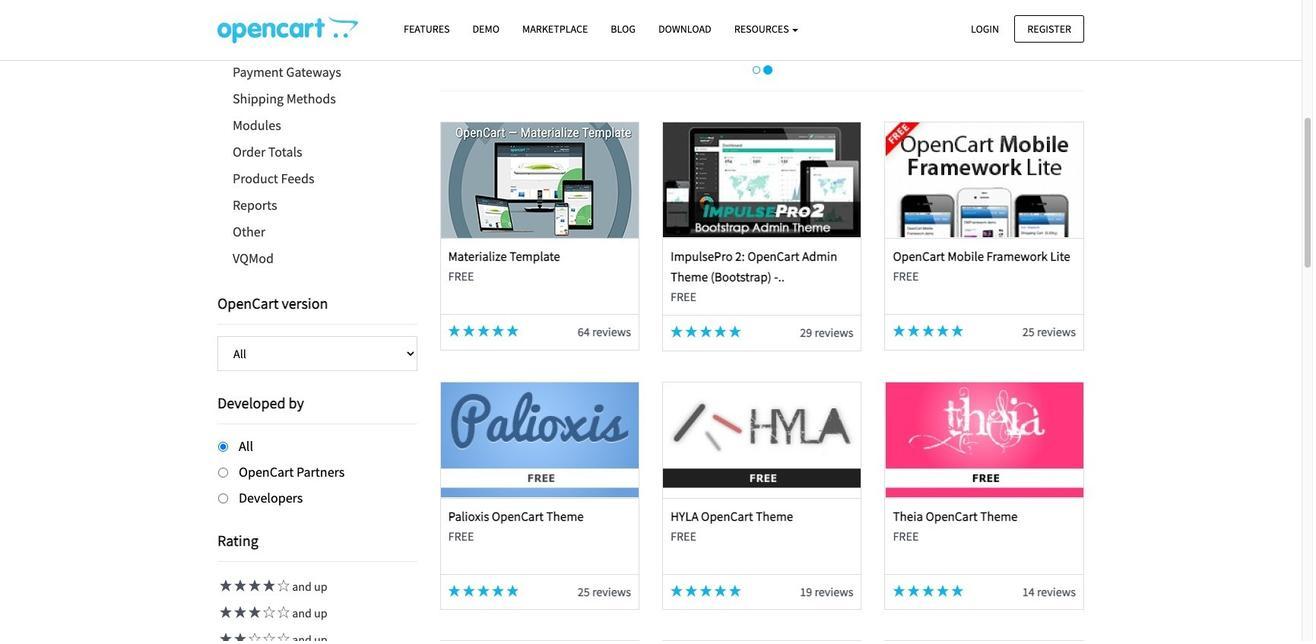 Task type: locate. For each thing, give the bounding box(es) containing it.
0 vertical spatial star light o image
[[275, 580, 290, 592]]

star light o image
[[261, 607, 275, 619], [275, 607, 290, 619], [247, 633, 261, 641], [261, 633, 275, 641]]

theia opencart theme image
[[886, 382, 1084, 498]]

None radio
[[218, 493, 228, 503]]

None radio
[[218, 442, 228, 452], [218, 468, 228, 478], [218, 442, 228, 452], [218, 468, 228, 478]]

star light image
[[449, 325, 461, 337], [478, 325, 490, 337], [492, 325, 505, 337], [894, 325, 906, 337], [937, 325, 950, 337], [671, 326, 683, 338], [218, 580, 232, 592], [232, 580, 247, 592], [449, 585, 461, 597], [700, 585, 712, 597], [729, 585, 742, 597], [923, 585, 935, 597], [218, 607, 232, 619], [232, 607, 247, 619], [232, 633, 247, 641]]

star light o image
[[275, 580, 290, 592], [275, 633, 290, 641]]

opencart mobile framework lite image
[[886, 123, 1084, 238]]

1 vertical spatial star light o image
[[275, 633, 290, 641]]

star light image
[[463, 325, 475, 337], [507, 325, 519, 337], [908, 325, 920, 337], [923, 325, 935, 337], [952, 325, 964, 337], [686, 326, 698, 338], [700, 326, 712, 338], [715, 326, 727, 338], [729, 326, 742, 338], [247, 580, 261, 592], [261, 580, 275, 592], [463, 585, 475, 597], [478, 585, 490, 597], [492, 585, 505, 597], [507, 585, 519, 597], [671, 585, 683, 597], [686, 585, 698, 597], [715, 585, 727, 597], [894, 585, 906, 597], [908, 585, 920, 597], [937, 585, 950, 597], [952, 585, 964, 597], [247, 607, 261, 619], [218, 633, 232, 641]]

1 star light o image from the top
[[275, 580, 290, 592]]

hyla opencart theme image
[[664, 382, 861, 498]]

materialize template image
[[441, 123, 639, 238]]



Task type: vqa. For each thing, say whether or not it's contained in the screenshot.
second star light o image from right
yes



Task type: describe. For each thing, give the bounding box(es) containing it.
impulsepro 2: opencart admin theme (bootstrap) -.. image
[[664, 123, 861, 238]]

palioxis opencart theme image
[[441, 382, 639, 498]]

paypal payment gateway image
[[520, 0, 1005, 59]]

2 star light o image from the top
[[275, 633, 290, 641]]

opencart themes image
[[218, 16, 358, 43]]



